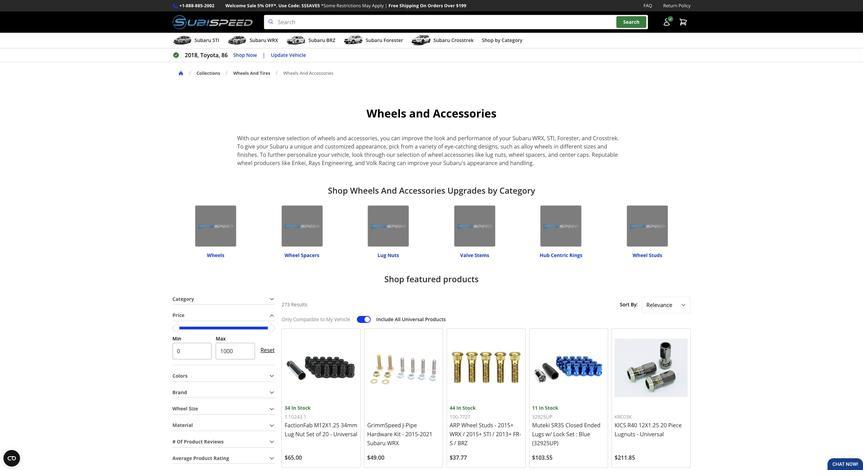 Task type: describe. For each thing, give the bounding box(es) containing it.
sti inside "dropdown button"
[[212, 37, 219, 43]]

lugnuts
[[615, 431, 635, 438]]

hardware
[[367, 431, 393, 438]]

finishes.
[[237, 151, 258, 159]]

in for muteki
[[539, 405, 544, 411]]

888-
[[186, 2, 195, 9]]

885-
[[195, 2, 204, 9]]

price button
[[172, 310, 275, 321]]

1 vertical spatial by
[[488, 185, 497, 196]]

search input field
[[264, 15, 648, 29]]

wheel for wheel size
[[172, 405, 188, 412]]

in for 7727
[[457, 405, 461, 411]]

lug nuts image image
[[368, 205, 409, 247]]

1 horizontal spatial wheel
[[428, 151, 443, 159]]

1 vertical spatial vehicle
[[334, 316, 350, 323]]

pipe
[[406, 422, 417, 429]]

rays
[[309, 159, 320, 167]]

2015-
[[406, 431, 420, 438]]

by:
[[631, 301, 638, 308]]

32925up
[[532, 413, 552, 420]]

$65.00
[[285, 454, 302, 462]]

your right give
[[257, 143, 268, 150]]

- inside the grimmspeed j-pipe hardware kit - 2015-2021 subaru wrx
[[402, 431, 404, 438]]

a subaru brz thumbnail image image
[[286, 35, 306, 46]]

wrx inside subaru wrx "dropdown button"
[[268, 37, 278, 43]]

# of product reviews
[[172, 438, 224, 445]]

wheels for wheels and accessories
[[283, 70, 299, 76]]

closed
[[566, 422, 583, 429]]

min
[[172, 335, 181, 342]]

colors
[[172, 373, 188, 379]]

1 horizontal spatial selection
[[397, 151, 420, 159]]

reset
[[261, 346, 275, 354]]

of left eye-
[[438, 143, 443, 150]]

home image
[[178, 70, 184, 76]]

hub centric rings link
[[540, 249, 583, 259]]

your up rays
[[318, 151, 330, 159]]

subaru inside the grimmspeed j-pipe hardware kit - 2015-2021 subaru wrx
[[367, 440, 386, 447]]

*some
[[321, 2, 336, 9]]

m12x1.25
[[314, 422, 339, 429]]

accessories for wheels and accessories
[[433, 106, 497, 121]]

category inside dropdown button
[[502, 37, 523, 43]]

your up such
[[499, 134, 511, 142]]

1.10243.1
[[285, 413, 306, 420]]

personalize
[[287, 151, 317, 159]]

welcome
[[225, 2, 246, 9]]

piece
[[668, 422, 682, 429]]

a subaru forester thumbnail image image
[[344, 35, 363, 46]]

subispeed logo image
[[172, 15, 253, 29]]

appearance,
[[356, 143, 388, 150]]

sort
[[620, 301, 630, 308]]

wheel inside 44 in stock 100-7727 arp wheel studs - 2015+ wrx / 2015+ sti / 2013+ fr- s / brz
[[461, 422, 478, 429]]

open widget image
[[3, 450, 20, 467]]

eye-
[[445, 143, 455, 150]]

hub centric rings image image
[[541, 205, 582, 247]]

0 vertical spatial can
[[391, 134, 400, 142]]

wrx inside 44 in stock 100-7727 arp wheel studs - 2015+ wrx / 2015+ sti / 2013+ fr- s / brz
[[450, 431, 461, 438]]

as
[[514, 143, 520, 150]]

lug inside 34 in stock 1.10243.1 factionfab m12x1.25 34mm lug nut set of 20 - universal
[[285, 431, 294, 438]]

and up eye-
[[447, 134, 457, 142]]

subaru crosstrek
[[434, 37, 474, 43]]

customized
[[325, 143, 354, 150]]

price
[[172, 312, 185, 319]]

use
[[279, 2, 287, 9]]

5%
[[257, 2, 264, 9]]

2021
[[420, 431, 433, 438]]

of inside # of product reviews dropdown button
[[177, 438, 183, 445]]

wheels link
[[207, 249, 224, 259]]

studs inside 44 in stock 100-7727 arp wheel studs - 2015+ wrx / 2015+ sti / 2013+ fr- s / brz
[[479, 422, 493, 429]]

pick
[[389, 143, 399, 150]]

grimmspeed j-pipe hardware kit - 2015-2021 subaru wrx image
[[367, 332, 440, 404]]

1 vertical spatial like
[[282, 159, 290, 167]]

1 horizontal spatial like
[[475, 151, 484, 159]]

0 horizontal spatial wheel
[[237, 159, 253, 167]]

1 horizontal spatial to
[[260, 151, 266, 159]]

universal inside krc03k kics r40 12x1.25 20 piece lugnuts - universal
[[640, 431, 664, 438]]

brz inside dropdown button
[[326, 37, 335, 43]]

wheel spacers image image
[[281, 205, 323, 247]]

2018,
[[185, 51, 199, 59]]

12x1.25
[[639, 422, 659, 429]]

by inside dropdown button
[[495, 37, 501, 43]]

0 vertical spatial lug
[[378, 252, 386, 259]]

1 vertical spatial can
[[397, 159, 406, 167]]

- inside 44 in stock 100-7727 arp wheel studs - 2015+ wrx / 2015+ sti / 2013+ fr- s / brz
[[495, 422, 497, 429]]

subaru forester button
[[344, 34, 403, 48]]

average product rating button
[[172, 453, 275, 464]]

wheels and accessories link
[[283, 70, 339, 76]]

stems
[[475, 252, 489, 259]]

set inside 11 in stock 32925up muteki sr35 closed ended lugs w/ lock set : blue (32925up)
[[567, 431, 575, 438]]

shop by category
[[482, 37, 523, 43]]

give
[[245, 143, 255, 150]]

/ right tires
[[276, 69, 278, 77]]

free
[[389, 2, 398, 9]]

44 in stock 100-7727 arp wheel studs - 2015+ wrx / 2015+ sti / 2013+ fr- s / brz
[[450, 405, 521, 447]]

rings
[[570, 252, 583, 259]]

0 vertical spatial to
[[237, 143, 244, 150]]

with our extensive selection of wheels and accessories, you can improve the look and performance of your subaru wrx, sti, forester, and crosstrek. to give your subaru a unique and customized appearance, pick from a variety of eye-catching designs, such as alloy wheels in different sizes and finishes. to further personalize your vehicle, look through our selection of wheel accessories like lug nuts, wheel spacers, and center caps. reputable wheel producers like enkei, rays engineering, and volk racing can improve your subaru's appearance and handling.
[[237, 134, 619, 167]]

wheel studs image image
[[627, 205, 668, 247]]

featured
[[407, 273, 441, 285]]

sti,
[[547, 134, 556, 142]]

return policy link
[[663, 2, 691, 9]]

2018, toyota, 86
[[185, 51, 228, 59]]

wheels down volk
[[350, 185, 379, 196]]

set inside 34 in stock 1.10243.1 factionfab m12x1.25 34mm lug nut set of 20 - universal
[[306, 431, 314, 438]]

subaru crosstrek button
[[412, 34, 474, 48]]

wheels and accessories
[[367, 106, 497, 121]]

shop for shop now
[[233, 52, 245, 58]]

of down variety
[[421, 151, 426, 159]]

shop for shop wheels and accessories upgrades by category
[[328, 185, 348, 196]]

code:
[[288, 2, 300, 9]]

from
[[401, 143, 413, 150]]

wrx inside the grimmspeed j-pipe hardware kit - 2015-2021 subaru wrx
[[387, 440, 399, 447]]

kics r40 12x1.25 20 piece lugnuts - universal image
[[615, 332, 688, 404]]

your down variety
[[430, 159, 442, 167]]

all
[[395, 316, 401, 323]]

with
[[237, 134, 249, 142]]

sale
[[247, 2, 256, 9]]

centric
[[551, 252, 568, 259]]

stock for muteki
[[545, 405, 558, 411]]

spacers
[[301, 252, 319, 259]]

unique
[[294, 143, 312, 150]]

racing
[[379, 159, 396, 167]]

Min text field
[[172, 343, 212, 359]]

and left volk
[[355, 159, 365, 167]]

subaru inside subaru sti "dropdown button"
[[195, 37, 211, 43]]

+1-888-885-2002
[[179, 2, 214, 9]]

policy
[[679, 2, 691, 9]]

subaru inside subaru brz dropdown button
[[309, 37, 325, 43]]

1 a from the left
[[290, 143, 293, 150]]

category button
[[172, 294, 275, 304]]

and down nuts,
[[499, 159, 509, 167]]

include all universal products
[[376, 316, 446, 323]]

lug nuts
[[378, 252, 399, 259]]

subaru inside subaru wrx "dropdown button"
[[250, 37, 266, 43]]

average product rating
[[172, 455, 229, 461]]

/ right s
[[454, 440, 456, 447]]

Max text field
[[216, 343, 255, 359]]

and up reputable
[[598, 143, 607, 150]]

2 horizontal spatial wheel
[[509, 151, 524, 159]]

and up customized
[[337, 134, 347, 142]]

forester
[[384, 37, 403, 43]]

search
[[623, 19, 640, 25]]

my
[[326, 316, 333, 323]]

to
[[320, 316, 325, 323]]

:
[[576, 431, 578, 438]]

product inside dropdown button
[[193, 455, 212, 461]]

20 inside 34 in stock 1.10243.1 factionfab m12x1.25 34mm lug nut set of 20 - universal
[[323, 431, 329, 438]]

a subaru crosstrek thumbnail image image
[[412, 35, 431, 46]]

subaru's
[[443, 159, 466, 167]]

krc03k
[[615, 413, 632, 420]]

now
[[246, 52, 257, 58]]

shop for shop featured products
[[384, 273, 404, 285]]

0 horizontal spatial wheels
[[318, 134, 335, 142]]

vehicle inside button
[[289, 52, 306, 58]]



Task type: locate. For each thing, give the bounding box(es) containing it.
1 horizontal spatial a
[[415, 143, 418, 150]]

of
[[311, 134, 316, 142], [493, 134, 498, 142], [438, 143, 443, 150], [421, 151, 426, 159], [316, 431, 321, 438], [177, 438, 183, 445]]

1 horizontal spatial sti
[[484, 431, 491, 438]]

subaru left crosstrek
[[434, 37, 450, 43]]

1 vertical spatial category
[[500, 185, 535, 196]]

designs,
[[478, 143, 499, 150]]

shop right crosstrek
[[482, 37, 494, 43]]

0 vertical spatial accessories
[[309, 70, 333, 76]]

and down racing
[[381, 185, 397, 196]]

sti left 2013+
[[484, 431, 491, 438]]

sti inside 44 in stock 100-7727 arp wheel studs - 2015+ wrx / 2015+ sti / 2013+ fr- s / brz
[[484, 431, 491, 438]]

1 vertical spatial |
[[262, 51, 265, 59]]

1 horizontal spatial wrx
[[387, 440, 399, 447]]

set right the nut
[[306, 431, 314, 438]]

- inside krc03k kics r40 12x1.25 20 piece lugnuts - universal
[[637, 431, 639, 438]]

wheel down the as
[[509, 151, 524, 159]]

3 stock from the left
[[545, 405, 558, 411]]

your
[[499, 134, 511, 142], [257, 143, 268, 150], [318, 151, 330, 159], [430, 159, 442, 167]]

1 vertical spatial improve
[[408, 159, 429, 167]]

1 vertical spatial accessories
[[433, 106, 497, 121]]

1 vertical spatial wrx
[[450, 431, 461, 438]]

shipping
[[400, 2, 419, 9]]

arp
[[450, 422, 460, 429]]

brz inside 44 in stock 100-7727 arp wheel studs - 2015+ wrx / 2015+ sti / 2013+ fr- s / brz
[[458, 440, 468, 447]]

1 horizontal spatial vehicle
[[334, 316, 350, 323]]

lug nuts link
[[378, 249, 399, 259]]

(32925up)
[[532, 440, 559, 447]]

sr35
[[551, 422, 564, 429]]

0 vertical spatial wheels
[[318, 134, 335, 142]]

accessories for wheels and accessories
[[309, 70, 333, 76]]

product inside dropdown button
[[184, 438, 203, 445]]

minimum slider
[[172, 325, 179, 332]]

0 vertical spatial 2015+
[[498, 422, 514, 429]]

selection down from
[[397, 151, 420, 159]]

$199
[[456, 2, 466, 9]]

wheel down wheel studs image
[[633, 252, 648, 259]]

on
[[420, 2, 427, 9]]

20 down m12x1.25
[[323, 431, 329, 438]]

subaru inside dropdown button
[[366, 37, 382, 43]]

2 in from the left
[[457, 405, 461, 411]]

shop featured products
[[384, 273, 479, 285]]

wheels for wheels and tires
[[233, 70, 249, 76]]

- right kit
[[402, 431, 404, 438]]

0 horizontal spatial look
[[352, 151, 363, 159]]

2 vertical spatial accessories
[[399, 185, 445, 196]]

product up average product rating
[[184, 438, 203, 445]]

hub centric rings
[[540, 252, 583, 259]]

0 vertical spatial product
[[184, 438, 203, 445]]

subaru inside 'subaru crosstrek' dropdown button
[[434, 37, 450, 43]]

different
[[560, 143, 582, 150]]

vehicle down a subaru brz thumbnail image
[[289, 52, 306, 58]]

over
[[444, 2, 455, 9]]

stock up 1.10243.1
[[298, 405, 311, 411]]

wheels up customized
[[318, 134, 335, 142]]

0 horizontal spatial set
[[306, 431, 314, 438]]

size
[[189, 405, 198, 412]]

shop left now
[[233, 52, 245, 58]]

0 horizontal spatial selection
[[287, 134, 310, 142]]

0 horizontal spatial a
[[290, 143, 293, 150]]

return
[[663, 2, 678, 9]]

wheel
[[428, 151, 443, 159], [509, 151, 524, 159], [237, 159, 253, 167]]

vehicle,
[[331, 151, 351, 159]]

*some restrictions may apply | free shipping on orders over $199
[[321, 2, 466, 9]]

lock
[[553, 431, 565, 438]]

subaru up the as
[[513, 134, 531, 142]]

through
[[364, 151, 385, 159]]

shop now link
[[233, 51, 257, 59]]

r40
[[628, 422, 637, 429]]

shop now
[[233, 52, 257, 58]]

and
[[250, 70, 259, 76], [300, 70, 308, 76], [381, 185, 397, 196]]

average
[[172, 455, 192, 461]]

2 a from the left
[[415, 143, 418, 150]]

1 horizontal spatial studs
[[649, 252, 662, 259]]

look right vehicle,
[[352, 151, 363, 159]]

0 horizontal spatial vehicle
[[289, 52, 306, 58]]

- inside 34 in stock 1.10243.1 factionfab m12x1.25 34mm lug nut set of 20 - universal
[[330, 431, 332, 438]]

2 vertical spatial wrx
[[387, 440, 399, 447]]

stock up 32925up
[[545, 405, 558, 411]]

selection up unique
[[287, 134, 310, 142]]

0 horizontal spatial 2015+
[[466, 431, 482, 438]]

wheel inside "dropdown button"
[[172, 405, 188, 412]]

stock inside 44 in stock 100-7727 arp wheel studs - 2015+ wrx / 2015+ sti / 2013+ fr- s / brz
[[463, 405, 476, 411]]

0 horizontal spatial our
[[251, 134, 259, 142]]

2 horizontal spatial in
[[539, 405, 544, 411]]

0 horizontal spatial lug
[[285, 431, 294, 438]]

shop inside dropdown button
[[482, 37, 494, 43]]

wheel down 7727
[[461, 422, 478, 429]]

and down in
[[548, 151, 558, 159]]

wheels up the you
[[367, 106, 406, 121]]

shop down "engineering,"
[[328, 185, 348, 196]]

muteki sr35 closed ended lugs w/ lock set : blue (32925up) image
[[532, 332, 605, 404]]

subaru up 2018, toyota, 86
[[195, 37, 211, 43]]

-
[[495, 422, 497, 429], [330, 431, 332, 438], [402, 431, 404, 438], [637, 431, 639, 438]]

s
[[450, 440, 453, 447]]

lug left the nut
[[285, 431, 294, 438]]

2 horizontal spatial wrx
[[450, 431, 461, 438]]

wheel down variety
[[428, 151, 443, 159]]

wheels down the wheels image
[[207, 252, 224, 259]]

1 horizontal spatial 2015+
[[498, 422, 514, 429]]

and down "update vehicle" button
[[300, 70, 308, 76]]

0 vertical spatial by
[[495, 37, 501, 43]]

wheel studs link
[[633, 249, 662, 259]]

0 horizontal spatial brz
[[326, 37, 335, 43]]

273
[[282, 301, 290, 308]]

universal down 34mm
[[333, 431, 357, 438]]

- down r40
[[637, 431, 639, 438]]

arp wheel studs - 2015+ wrx / 2015+ sti / 2013+ fr-s / brz image
[[450, 332, 523, 404]]

to down the with at the top
[[237, 143, 244, 150]]

update vehicle
[[271, 52, 306, 58]]

vehicle right my
[[334, 316, 350, 323]]

1 vertical spatial 2015+
[[466, 431, 482, 438]]

and left tires
[[250, 70, 259, 76]]

a right from
[[415, 143, 418, 150]]

select... image
[[681, 302, 686, 308]]

shop down nuts
[[384, 273, 404, 285]]

krc03k kics r40 12x1.25 20 piece lugnuts - universal
[[615, 413, 682, 438]]

wheel for wheel studs
[[633, 252, 648, 259]]

wrx down kit
[[387, 440, 399, 447]]

1 horizontal spatial brz
[[458, 440, 468, 447]]

button image
[[663, 18, 671, 26]]

extensive
[[261, 134, 285, 142]]

34
[[285, 405, 290, 411]]

and up the
[[409, 106, 430, 121]]

of up designs,
[[493, 134, 498, 142]]

11 in stock 32925up muteki sr35 closed ended lugs w/ lock set : blue (32925up)
[[532, 405, 601, 447]]

2 horizontal spatial and
[[381, 185, 397, 196]]

in inside 44 in stock 100-7727 arp wheel studs - 2015+ wrx / 2015+ sti / 2013+ fr- s / brz
[[457, 405, 461, 411]]

$211.85
[[615, 454, 635, 462]]

wheels down wrx,
[[535, 143, 552, 150]]

Select... button
[[642, 297, 691, 313]]

brand
[[172, 389, 187, 396]]

shop
[[482, 37, 494, 43], [233, 52, 245, 58], [328, 185, 348, 196], [384, 273, 404, 285]]

brz left the a subaru forester thumbnail image
[[326, 37, 335, 43]]

in for factionfab
[[292, 405, 296, 411]]

1 vertical spatial 20
[[323, 431, 329, 438]]

in right 11
[[539, 405, 544, 411]]

0 vertical spatial improve
[[402, 134, 423, 142]]

0 horizontal spatial sti
[[212, 37, 219, 43]]

tires
[[260, 70, 270, 76]]

our up give
[[251, 134, 259, 142]]

0 horizontal spatial like
[[282, 159, 290, 167]]

stock up 7727
[[463, 405, 476, 411]]

wheels for wheels and accessories
[[367, 106, 406, 121]]

sti up toyota,
[[212, 37, 219, 43]]

volk
[[366, 159, 377, 167]]

1 horizontal spatial and
[[300, 70, 308, 76]]

of inside 34 in stock 1.10243.1 factionfab m12x1.25 34mm lug nut set of 20 - universal
[[316, 431, 321, 438]]

1 vertical spatial look
[[352, 151, 363, 159]]

product down # of product reviews
[[193, 455, 212, 461]]

0 vertical spatial brz
[[326, 37, 335, 43]]

0 vertical spatial sti
[[212, 37, 219, 43]]

0 vertical spatial category
[[502, 37, 523, 43]]

0 horizontal spatial to
[[237, 143, 244, 150]]

universal
[[402, 316, 424, 323], [333, 431, 357, 438], [640, 431, 664, 438]]

1 vertical spatial our
[[387, 151, 396, 159]]

may
[[362, 2, 371, 9]]

and for tires
[[250, 70, 259, 76]]

subaru forester
[[366, 37, 403, 43]]

universal down 12x1.25
[[640, 431, 664, 438]]

/ right home icon
[[189, 69, 191, 77]]

0 horizontal spatial |
[[262, 51, 265, 59]]

1 vertical spatial wheels
[[535, 143, 552, 150]]

0 vertical spatial vehicle
[[289, 52, 306, 58]]

1 horizontal spatial 20
[[661, 422, 667, 429]]

wheel down finishes.
[[237, 159, 253, 167]]

0 horizontal spatial in
[[292, 405, 296, 411]]

valve
[[460, 252, 473, 259]]

wheel left size
[[172, 405, 188, 412]]

0 vertical spatial our
[[251, 134, 259, 142]]

stock inside 11 in stock 32925up muteki sr35 closed ended lugs w/ lock set : blue (32925up)
[[545, 405, 558, 411]]

like up appearance
[[475, 151, 484, 159]]

valve stems
[[460, 252, 489, 259]]

look right the
[[434, 134, 445, 142]]

valve stems link
[[460, 249, 489, 259]]

wrx
[[268, 37, 278, 43], [450, 431, 461, 438], [387, 440, 399, 447]]

enkei,
[[292, 159, 307, 167]]

improve up from
[[402, 134, 423, 142]]

1 horizontal spatial universal
[[402, 316, 424, 323]]

lug left nuts
[[378, 252, 386, 259]]

$103.55
[[532, 454, 553, 462]]

in inside 34 in stock 1.10243.1 factionfab m12x1.25 34mm lug nut set of 20 - universal
[[292, 405, 296, 411]]

/ down 7727
[[463, 431, 465, 438]]

stock inside 34 in stock 1.10243.1 factionfab m12x1.25 34mm lug nut set of 20 - universal
[[298, 405, 311, 411]]

like down the further
[[282, 159, 290, 167]]

1 vertical spatial product
[[193, 455, 212, 461]]

kics
[[615, 422, 626, 429]]

1 in from the left
[[292, 405, 296, 411]]

spacers,
[[526, 151, 547, 159]]

results
[[291, 301, 307, 308]]

maximum slider
[[268, 325, 275, 332]]

welcome sale 5% off*. use code: sssave5
[[225, 2, 320, 9]]

toyota,
[[200, 51, 220, 59]]

1 horizontal spatial |
[[385, 2, 387, 9]]

1 stock from the left
[[298, 405, 311, 411]]

of right #
[[177, 438, 183, 445]]

1 horizontal spatial our
[[387, 151, 396, 159]]

subaru right a subaru brz thumbnail image
[[309, 37, 325, 43]]

colors button
[[172, 371, 275, 381]]

our down pick
[[387, 151, 396, 159]]

2 stock from the left
[[463, 405, 476, 411]]

alloy
[[521, 143, 533, 150]]

wrx down arp at the right
[[450, 431, 461, 438]]

subaru brz
[[309, 37, 335, 43]]

0 vertical spatial look
[[434, 134, 445, 142]]

2 horizontal spatial stock
[[545, 405, 558, 411]]

valve stems image image
[[454, 205, 496, 247]]

factionfab
[[285, 422, 313, 429]]

in right the 44
[[457, 405, 461, 411]]

0 horizontal spatial wrx
[[268, 37, 278, 43]]

+1-888-885-2002 link
[[179, 2, 214, 9]]

handling.
[[510, 159, 534, 167]]

1 vertical spatial to
[[260, 151, 266, 159]]

hub
[[540, 252, 550, 259]]

wheels image image
[[195, 205, 236, 247]]

1 set from the left
[[306, 431, 314, 438]]

2015+ up 2013+
[[498, 422, 514, 429]]

and right unique
[[314, 143, 324, 150]]

and up sizes on the right top
[[582, 134, 592, 142]]

1 vertical spatial lug
[[285, 431, 294, 438]]

0 horizontal spatial universal
[[333, 431, 357, 438]]

sizes
[[584, 143, 596, 150]]

| right now
[[262, 51, 265, 59]]

can right racing
[[397, 159, 406, 167]]

wheels down shop now link on the left of page
[[233, 70, 249, 76]]

search button
[[617, 16, 647, 28]]

lug
[[486, 151, 493, 159]]

1 horizontal spatial stock
[[463, 405, 476, 411]]

3 in from the left
[[539, 405, 544, 411]]

1 horizontal spatial lug
[[378, 252, 386, 259]]

0 vertical spatial like
[[475, 151, 484, 159]]

20 left "piece"
[[661, 422, 667, 429]]

wheels
[[318, 134, 335, 142], [535, 143, 552, 150]]

20 inside krc03k kics r40 12x1.25 20 piece lugnuts - universal
[[661, 422, 667, 429]]

like
[[475, 151, 484, 159], [282, 159, 290, 167]]

a subaru sti thumbnail image image
[[172, 35, 192, 46]]

subaru left forester
[[366, 37, 382, 43]]

of up unique
[[311, 134, 316, 142]]

0 horizontal spatial studs
[[479, 422, 493, 429]]

wheel size button
[[172, 404, 275, 414]]

34 in stock 1.10243.1 factionfab m12x1.25 34mm lug nut set of 20 - universal
[[285, 405, 357, 438]]

|
[[385, 2, 387, 9], [262, 51, 265, 59]]

wheel left spacers
[[285, 252, 300, 259]]

2 horizontal spatial universal
[[640, 431, 664, 438]]

2 set from the left
[[567, 431, 575, 438]]

stock for 7727
[[463, 405, 476, 411]]

- down m12x1.25
[[330, 431, 332, 438]]

wheels and tires link
[[233, 70, 276, 76], [233, 70, 270, 76]]

set left the :
[[567, 431, 575, 438]]

a subaru wrx thumbnail image image
[[228, 35, 247, 46]]

return policy
[[663, 2, 691, 9]]

shop wheels and accessories upgrades by category
[[328, 185, 535, 196]]

0 vertical spatial studs
[[649, 252, 662, 259]]

1 vertical spatial selection
[[397, 151, 420, 159]]

lug
[[378, 252, 386, 259], [285, 431, 294, 438]]

subaru up now
[[250, 37, 266, 43]]

universal right all
[[402, 316, 424, 323]]

0 horizontal spatial and
[[250, 70, 259, 76]]

0 vertical spatial selection
[[287, 134, 310, 142]]

grimmspeed
[[367, 422, 401, 429]]

0 vertical spatial 20
[[661, 422, 667, 429]]

1 horizontal spatial look
[[434, 134, 445, 142]]

/ down 86
[[226, 69, 228, 77]]

improve down variety
[[408, 159, 429, 167]]

can up pick
[[391, 134, 400, 142]]

subaru up the further
[[270, 143, 288, 150]]

universal inside 34 in stock 1.10243.1 factionfab m12x1.25 34mm lug nut set of 20 - universal
[[333, 431, 357, 438]]

0 vertical spatial |
[[385, 2, 387, 9]]

1 vertical spatial brz
[[458, 440, 468, 447]]

0 horizontal spatial stock
[[298, 405, 311, 411]]

studs right arp at the right
[[479, 422, 493, 429]]

factionfab m12x1.25 34mm lug nut set of 20 - universal image
[[285, 332, 358, 404]]

studs
[[649, 252, 662, 259], [479, 422, 493, 429]]

you
[[380, 134, 390, 142]]

studs down wheel studs image
[[649, 252, 662, 259]]

w/
[[546, 431, 552, 438]]

to up producers at the top left
[[260, 151, 266, 159]]

- up 2013+
[[495, 422, 497, 429]]

0 horizontal spatial 20
[[323, 431, 329, 438]]

/ left 2013+
[[493, 431, 495, 438]]

in
[[292, 405, 296, 411], [457, 405, 461, 411], [539, 405, 544, 411]]

0 vertical spatial wrx
[[268, 37, 278, 43]]

wheel for wheel spacers
[[285, 252, 300, 259]]

stock for factionfab
[[298, 405, 311, 411]]

1 horizontal spatial wheels
[[535, 143, 552, 150]]

of down m12x1.25
[[316, 431, 321, 438]]

wheel studs
[[633, 252, 662, 259]]

in inside 11 in stock 32925up muteki sr35 closed ended lugs w/ lock set : blue (32925up)
[[539, 405, 544, 411]]

products
[[443, 273, 479, 285]]

brz right s
[[458, 440, 468, 447]]

subaru down hardware
[[367, 440, 386, 447]]

1 horizontal spatial in
[[457, 405, 461, 411]]

wheels down "update vehicle" button
[[283, 70, 299, 76]]

upgrades
[[448, 185, 486, 196]]

1 horizontal spatial set
[[567, 431, 575, 438]]

in
[[554, 143, 559, 150]]

and for accessories
[[300, 70, 308, 76]]

shop for shop by category
[[482, 37, 494, 43]]

reset button
[[261, 342, 275, 358]]

1 vertical spatial studs
[[479, 422, 493, 429]]

2015+ down 7727
[[466, 431, 482, 438]]

in right 34 at the left bottom of page
[[292, 405, 296, 411]]

1 vertical spatial sti
[[484, 431, 491, 438]]



Task type: vqa. For each thing, say whether or not it's contained in the screenshot.
Refund Rush 10% OFF*. Use Code: RUSH10 *Some Restrictions May Apply | Free Shipping On Orders Over $199
no



